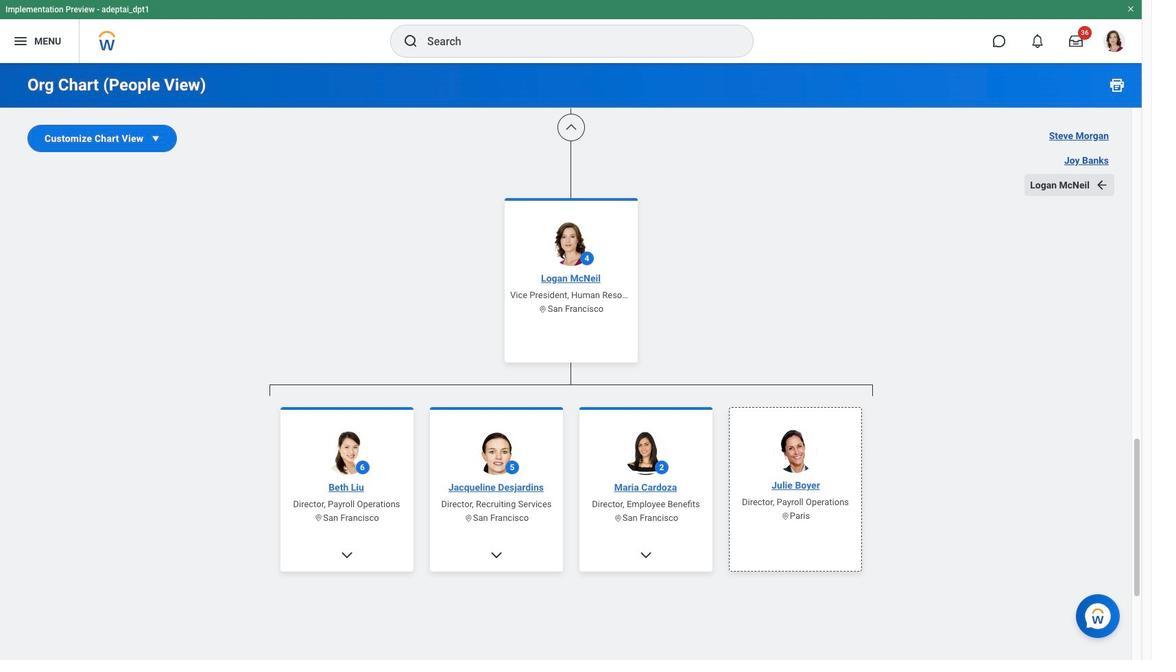 Task type: locate. For each thing, give the bounding box(es) containing it.
0 horizontal spatial location image
[[314, 514, 323, 523]]

notifications large image
[[1031, 34, 1045, 48]]

0 horizontal spatial chevron down image
[[489, 548, 503, 562]]

banner
[[0, 0, 1142, 63]]

chevron up image
[[564, 121, 578, 134]]

location image
[[781, 512, 790, 521], [314, 514, 323, 523]]

1 chevron down image from the left
[[489, 548, 503, 562]]

main content
[[0, 0, 1142, 661]]

logan mcneil, logan mcneil, 4 direct reports element
[[269, 396, 873, 661]]

Search Workday  search field
[[427, 26, 725, 56]]

print org chart image
[[1109, 77, 1126, 93]]

search image
[[403, 33, 419, 49]]

1 horizontal spatial location image
[[613, 514, 622, 523]]

location image
[[464, 514, 473, 523], [613, 514, 622, 523]]

2 location image from the left
[[613, 514, 622, 523]]

1 location image from the left
[[464, 514, 473, 523]]

inbox large image
[[1069, 34, 1083, 48]]

location image for 1st chevron down image from right
[[613, 514, 622, 523]]

0 horizontal spatial location image
[[464, 514, 473, 523]]

chevron down image
[[489, 548, 503, 562], [639, 548, 653, 562]]

1 horizontal spatial chevron down image
[[639, 548, 653, 562]]



Task type: vqa. For each thing, say whether or not it's contained in the screenshot.
2nd p- from the bottom of the page
no



Task type: describe. For each thing, give the bounding box(es) containing it.
1 horizontal spatial location image
[[781, 512, 790, 521]]

location image for 2nd chevron down image from the right
[[464, 514, 473, 523]]

profile logan mcneil image
[[1104, 30, 1126, 55]]

chevron down image
[[340, 548, 354, 562]]

justify image
[[12, 33, 29, 49]]

close environment banner image
[[1127, 5, 1135, 13]]

2 chevron down image from the left
[[639, 548, 653, 562]]

caret down image
[[149, 132, 163, 145]]

arrow left image
[[1095, 178, 1109, 192]]



